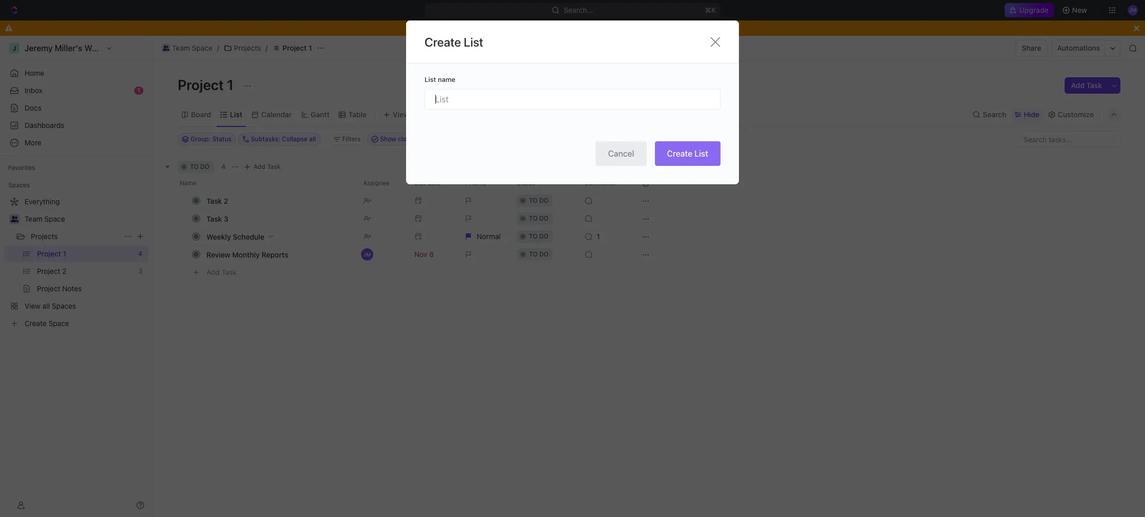 Task type: describe. For each thing, give the bounding box(es) containing it.
favorites
[[8, 164, 35, 172]]

2 horizontal spatial add task button
[[1066, 77, 1109, 94]]

0 horizontal spatial add task
[[207, 268, 237, 277]]

0 horizontal spatial add
[[207, 268, 220, 277]]

new button
[[1059, 2, 1094, 18]]

space inside sidebar navigation
[[44, 215, 65, 223]]

this
[[669, 24, 682, 32]]

customize
[[1059, 110, 1095, 119]]

List text field
[[425, 89, 721, 109]]

do
[[200, 163, 210, 171]]

⌘k
[[706, 6, 717, 14]]

sidebar navigation
[[0, 36, 153, 518]]

0 vertical spatial team space link
[[159, 42, 215, 54]]

‎task 2 link
[[204, 193, 355, 208]]

1 vertical spatial project 1
[[178, 76, 237, 93]]

to do
[[190, 163, 210, 171]]

task up ‎task 2 link
[[267, 163, 281, 171]]

1 vertical spatial to
[[190, 163, 199, 171]]

2
[[224, 197, 228, 205]]

1 horizontal spatial team
[[172, 44, 190, 52]]

team inside sidebar navigation
[[25, 215, 42, 223]]

create inside button
[[668, 149, 693, 158]]

3
[[224, 214, 229, 223]]

search...
[[565, 6, 594, 14]]

review
[[207, 250, 231, 259]]

projects inside sidebar navigation
[[31, 232, 58, 241]]

calendar
[[261, 110, 292, 119]]

task down review at left
[[222, 268, 237, 277]]

do you want to enable browser notifications? enable hide this
[[464, 24, 682, 32]]

monthly
[[232, 250, 260, 259]]

hide inside dropdown button
[[1025, 110, 1040, 119]]

projects link inside tree
[[31, 229, 120, 245]]

cancel
[[609, 149, 635, 158]]

1 horizontal spatial add task button
[[241, 161, 285, 173]]

browser
[[541, 24, 569, 32]]

search
[[984, 110, 1007, 119]]

team space inside sidebar navigation
[[25, 215, 65, 223]]

gantt link
[[309, 107, 330, 122]]

create list button
[[655, 141, 721, 166]]

tree inside sidebar navigation
[[4, 194, 149, 332]]

table
[[349, 110, 367, 119]]

want
[[490, 24, 506, 32]]

gantt
[[311, 110, 330, 119]]

0 horizontal spatial hide
[[652, 24, 667, 32]]

spaces
[[8, 181, 30, 189]]

project 1 link
[[270, 42, 315, 54]]

hide button
[[1012, 107, 1043, 122]]

list inside button
[[695, 149, 709, 158]]

calendar link
[[259, 107, 292, 122]]

do
[[464, 24, 474, 32]]

schedule
[[233, 232, 265, 241]]

task 3 link
[[204, 211, 355, 226]]

enable
[[624, 24, 646, 32]]

name
[[438, 75, 456, 84]]

task left 3
[[207, 214, 222, 223]]

‎task 2
[[207, 197, 228, 205]]

1 horizontal spatial add task
[[254, 163, 281, 171]]

weekly schedule link
[[204, 229, 355, 244]]

board link
[[189, 107, 211, 122]]



Task type: vqa. For each thing, say whether or not it's contained in the screenshot.
Last
no



Task type: locate. For each thing, give the bounding box(es) containing it.
reports
[[262, 250, 288, 259]]

0 horizontal spatial create
[[425, 35, 461, 49]]

space right user group image
[[192, 44, 213, 52]]

add right 4
[[254, 163, 266, 171]]

docs
[[25, 104, 42, 112]]

projects
[[234, 44, 261, 52], [31, 232, 58, 241]]

favorites button
[[4, 162, 39, 174]]

task 3
[[207, 214, 229, 223]]

projects link
[[221, 42, 264, 54], [31, 229, 120, 245]]

add task button down review at left
[[202, 266, 241, 279]]

automations
[[1058, 44, 1101, 52]]

0 horizontal spatial add task button
[[202, 266, 241, 279]]

1 horizontal spatial to
[[508, 24, 515, 32]]

1 inside sidebar navigation
[[137, 87, 140, 94]]

1 vertical spatial create
[[668, 149, 693, 158]]

team right user group image
[[172, 44, 190, 52]]

you
[[476, 24, 488, 32]]

space
[[192, 44, 213, 52], [44, 215, 65, 223]]

0 vertical spatial projects
[[234, 44, 261, 52]]

team right user group icon
[[25, 215, 42, 223]]

review monthly reports link
[[204, 247, 355, 262]]

0 horizontal spatial space
[[44, 215, 65, 223]]

1 / from the left
[[217, 44, 219, 52]]

notifications?
[[571, 24, 617, 32]]

team space right user group icon
[[25, 215, 65, 223]]

share button
[[1016, 40, 1048, 56]]

list link
[[228, 107, 242, 122]]

project
[[283, 44, 307, 52], [178, 76, 224, 93]]

1 vertical spatial projects link
[[31, 229, 120, 245]]

1 vertical spatial hide
[[1025, 110, 1040, 119]]

table link
[[347, 107, 367, 122]]

2 vertical spatial add task
[[207, 268, 237, 277]]

0 horizontal spatial 1
[[137, 87, 140, 94]]

hide left this
[[652, 24, 667, 32]]

project 1
[[283, 44, 312, 52], [178, 76, 237, 93]]

create
[[425, 35, 461, 49], [668, 149, 693, 158]]

1 horizontal spatial 1
[[227, 76, 234, 93]]

1 horizontal spatial space
[[192, 44, 213, 52]]

0 vertical spatial space
[[192, 44, 213, 52]]

task
[[1087, 81, 1103, 90], [267, 163, 281, 171], [207, 214, 222, 223], [222, 268, 237, 277]]

0 vertical spatial team
[[172, 44, 190, 52]]

1 horizontal spatial create list
[[668, 149, 709, 158]]

add up customize
[[1072, 81, 1085, 90]]

0 vertical spatial project
[[283, 44, 307, 52]]

new
[[1073, 6, 1088, 14]]

1 horizontal spatial /
[[266, 44, 268, 52]]

1 horizontal spatial project 1
[[283, 44, 312, 52]]

team space link
[[159, 42, 215, 54], [25, 211, 147, 228]]

add task button
[[1066, 77, 1109, 94], [241, 161, 285, 173], [202, 266, 241, 279]]

0 vertical spatial to
[[508, 24, 515, 32]]

add task up ‎task 2 link
[[254, 163, 281, 171]]

1 horizontal spatial hide
[[1025, 110, 1040, 119]]

0 vertical spatial create
[[425, 35, 461, 49]]

review monthly reports
[[207, 250, 288, 259]]

add
[[1072, 81, 1085, 90], [254, 163, 266, 171], [207, 268, 220, 277]]

cancel button
[[596, 141, 647, 166]]

2 horizontal spatial 1
[[309, 44, 312, 52]]

1 vertical spatial team space link
[[25, 211, 147, 228]]

add task button up customize
[[1066, 77, 1109, 94]]

dashboards
[[25, 121, 64, 130]]

to
[[508, 24, 515, 32], [190, 163, 199, 171]]

customize button
[[1045, 107, 1098, 122]]

0 horizontal spatial project 1
[[178, 76, 237, 93]]

‎task
[[207, 197, 222, 205]]

home link
[[4, 65, 149, 81]]

0 horizontal spatial project
[[178, 76, 224, 93]]

docs link
[[4, 100, 149, 116]]

0 horizontal spatial team space
[[25, 215, 65, 223]]

1 vertical spatial space
[[44, 215, 65, 223]]

add task down review at left
[[207, 268, 237, 277]]

inbox
[[25, 86, 43, 95]]

4
[[221, 163, 226, 171]]

2 vertical spatial add task button
[[202, 266, 241, 279]]

team
[[172, 44, 190, 52], [25, 215, 42, 223]]

0 vertical spatial add
[[1072, 81, 1085, 90]]

create list inside button
[[668, 149, 709, 158]]

create list
[[425, 35, 484, 49], [668, 149, 709, 158]]

1 horizontal spatial project
[[283, 44, 307, 52]]

share
[[1022, 44, 1042, 52]]

tree containing team space
[[4, 194, 149, 332]]

dashboards link
[[4, 117, 149, 134]]

Search tasks... text field
[[1018, 132, 1121, 147]]

0 vertical spatial project 1
[[283, 44, 312, 52]]

1 vertical spatial create list
[[668, 149, 709, 158]]

0 horizontal spatial team space link
[[25, 211, 147, 228]]

add down review at left
[[207, 268, 220, 277]]

1 horizontal spatial create
[[668, 149, 693, 158]]

1 vertical spatial project
[[178, 76, 224, 93]]

2 vertical spatial add
[[207, 268, 220, 277]]

home
[[25, 69, 44, 77]]

/
[[217, 44, 219, 52], [266, 44, 268, 52]]

1 horizontal spatial projects
[[234, 44, 261, 52]]

upgrade link
[[1006, 3, 1055, 17]]

enable
[[517, 24, 540, 32]]

board
[[191, 110, 211, 119]]

team space
[[172, 44, 213, 52], [25, 215, 65, 223]]

1 horizontal spatial team space
[[172, 44, 213, 52]]

0 horizontal spatial /
[[217, 44, 219, 52]]

to right want
[[508, 24, 515, 32]]

list
[[464, 35, 484, 49], [425, 75, 436, 84], [230, 110, 242, 119], [695, 149, 709, 158]]

0 horizontal spatial projects link
[[31, 229, 120, 245]]

weekly
[[207, 232, 231, 241]]

2 / from the left
[[266, 44, 268, 52]]

1 vertical spatial add task button
[[241, 161, 285, 173]]

weekly schedule
[[207, 232, 265, 241]]

0 horizontal spatial team
[[25, 215, 42, 223]]

1 horizontal spatial add
[[254, 163, 266, 171]]

1 horizontal spatial projects link
[[221, 42, 264, 54]]

space right user group icon
[[44, 215, 65, 223]]

task up customize
[[1087, 81, 1103, 90]]

0 vertical spatial team space
[[172, 44, 213, 52]]

0 vertical spatial add task
[[1072, 81, 1103, 90]]

1 vertical spatial team space
[[25, 215, 65, 223]]

0 vertical spatial create list
[[425, 35, 484, 49]]

1 vertical spatial add
[[254, 163, 266, 171]]

0 vertical spatial projects link
[[221, 42, 264, 54]]

list name
[[425, 75, 456, 84]]

upgrade
[[1020, 6, 1049, 14]]

add task up customize
[[1072, 81, 1103, 90]]

1
[[309, 44, 312, 52], [227, 76, 234, 93], [137, 87, 140, 94]]

0 horizontal spatial projects
[[31, 232, 58, 241]]

1 horizontal spatial team space link
[[159, 42, 215, 54]]

team space right user group image
[[172, 44, 213, 52]]

0 horizontal spatial to
[[190, 163, 199, 171]]

0 vertical spatial hide
[[652, 24, 667, 32]]

1 vertical spatial projects
[[31, 232, 58, 241]]

automations button
[[1053, 40, 1106, 56]]

to left do
[[190, 163, 199, 171]]

0 vertical spatial add task button
[[1066, 77, 1109, 94]]

hide right search
[[1025, 110, 1040, 119]]

user group image
[[163, 46, 169, 51]]

user group image
[[11, 216, 18, 222]]

2 horizontal spatial add
[[1072, 81, 1085, 90]]

0 horizontal spatial create list
[[425, 35, 484, 49]]

tree
[[4, 194, 149, 332]]

add task
[[1072, 81, 1103, 90], [254, 163, 281, 171], [207, 268, 237, 277]]

2 horizontal spatial add task
[[1072, 81, 1103, 90]]

search button
[[970, 107, 1010, 122]]

1 vertical spatial add task
[[254, 163, 281, 171]]

add task button up ‎task 2 link
[[241, 161, 285, 173]]

hide
[[652, 24, 667, 32], [1025, 110, 1040, 119]]

1 vertical spatial team
[[25, 215, 42, 223]]



